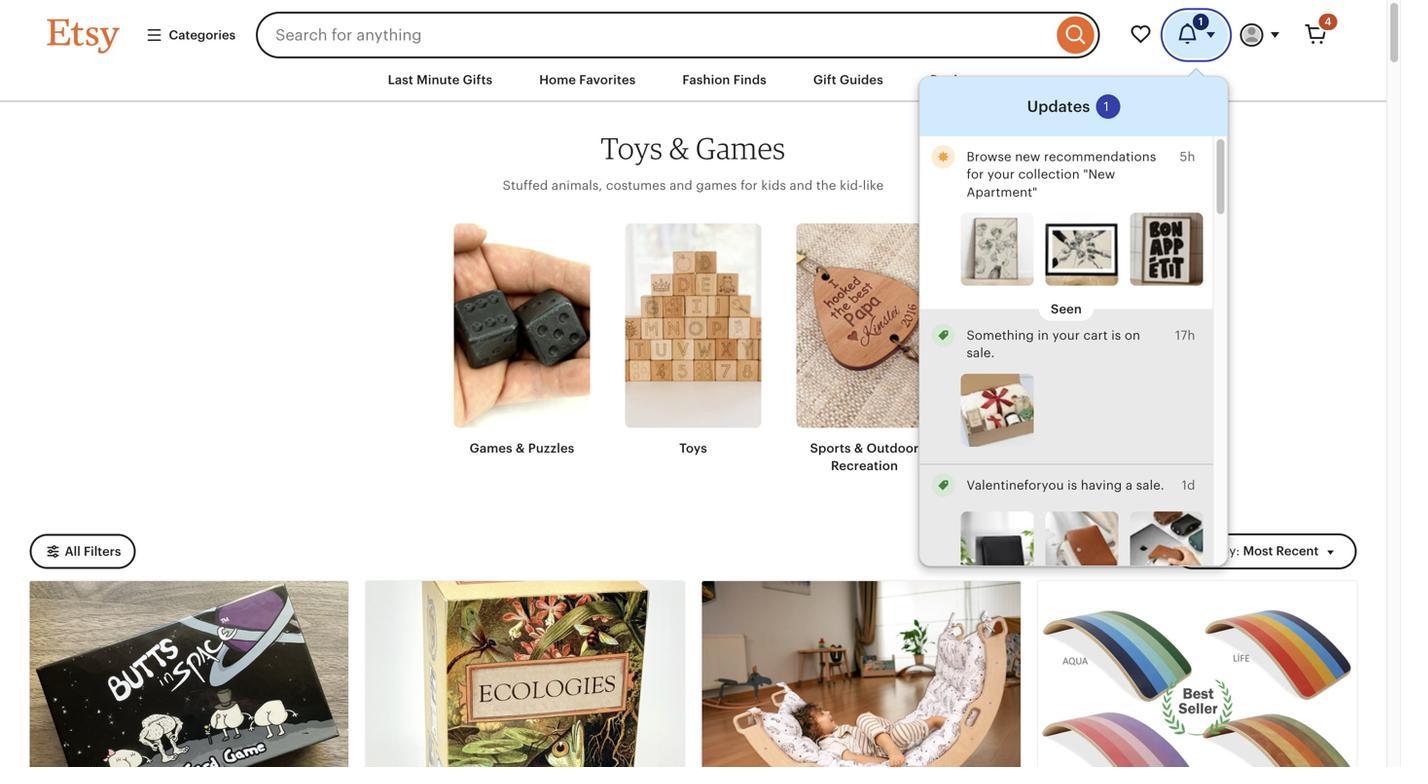 Task type: locate. For each thing, give the bounding box(es) containing it.
for inside browse new recommendations for your collection "new apartment"
[[967, 167, 984, 182]]

games left puzzles
[[470, 441, 513, 456]]

1
[[1199, 16, 1204, 28], [1104, 99, 1110, 114]]

is left on
[[1112, 328, 1122, 343]]

1 horizontal spatial &
[[670, 130, 690, 166]]

1 vertical spatial your
[[1053, 328, 1081, 343]]

bon appetit poster, mid century typography print, french quote poster, black and white kitchen wall art, maximalist kitchen print, printable image
[[1131, 213, 1204, 286]]

0 vertical spatial is
[[1112, 328, 1122, 343]]

home
[[540, 73, 576, 87]]

kid-
[[840, 178, 863, 193]]

)
[[1165, 544, 1169, 558]]

favorites
[[580, 73, 636, 87]]

something
[[967, 328, 1035, 343]]

0 vertical spatial 1
[[1199, 16, 1204, 28]]

4
[[1325, 16, 1332, 28]]

for down browse
[[967, 167, 984, 182]]

1 and from the left
[[670, 178, 693, 193]]

for left kids
[[741, 178, 758, 193]]

results,
[[1046, 544, 1091, 558]]

1 horizontal spatial and
[[790, 178, 813, 193]]

17h
[[1176, 328, 1196, 343]]

browse
[[967, 149, 1012, 164]]

minute
[[417, 73, 460, 87]]

0 horizontal spatial games
[[470, 441, 513, 456]]

& for toys
[[670, 130, 690, 166]]

by:
[[1222, 544, 1241, 558]]

your
[[988, 167, 1015, 182], [1053, 328, 1081, 343]]

is
[[1112, 328, 1122, 343], [1068, 478, 1078, 493]]

fashion
[[683, 73, 731, 87]]

0 horizontal spatial and
[[670, 178, 693, 193]]

your up apartment"
[[988, 167, 1015, 182]]

1 horizontal spatial 1
[[1199, 16, 1204, 28]]

None search field
[[256, 12, 1101, 58]]

0 vertical spatial your
[[988, 167, 1015, 182]]

sale right the a
[[1137, 478, 1161, 493]]

2 horizontal spatial &
[[855, 441, 864, 456]]

sports & outdoor recreation
[[811, 441, 919, 473]]

.
[[992, 346, 995, 360], [1161, 478, 1165, 493]]

games
[[696, 130, 786, 166], [470, 441, 513, 456]]

25,447
[[1001, 544, 1042, 558]]

games up the games
[[696, 130, 786, 166]]

butts in space: the card game - fun family game for all ages image
[[30, 581, 349, 767]]

& left puzzles
[[516, 441, 525, 456]]

toys for toys
[[680, 441, 708, 456]]

&
[[670, 130, 690, 166], [516, 441, 525, 456], [855, 441, 864, 456]]

0 horizontal spatial is
[[1068, 478, 1078, 493]]

4 link
[[1293, 12, 1340, 58]]

valentineforyou
[[967, 478, 1065, 493]]

with
[[1094, 544, 1121, 558]]

home favorites
[[540, 73, 636, 87]]

1 horizontal spatial toys
[[680, 441, 708, 456]]

1 horizontal spatial .
[[1161, 478, 1165, 493]]

0 horizontal spatial .
[[992, 346, 995, 360]]

stuffed
[[503, 178, 548, 193]]

1 inside 1 dropdown button
[[1199, 16, 1204, 28]]

all filters
[[65, 544, 121, 559]]

gifts
[[463, 73, 493, 87]]

sale down something
[[967, 346, 992, 360]]

categories
[[169, 28, 236, 42]]

and left the games
[[670, 178, 693, 193]]

and left the "the"
[[790, 178, 813, 193]]

1 vertical spatial toys
[[680, 441, 708, 456]]

0 horizontal spatial toys
[[601, 130, 663, 166]]

1 horizontal spatial for
[[967, 167, 984, 182]]

0 vertical spatial sale
[[967, 346, 992, 360]]

0 horizontal spatial for
[[741, 178, 758, 193]]

0 horizontal spatial sale
[[967, 346, 992, 360]]

fashion finds link
[[668, 62, 782, 98]]

filters
[[84, 544, 121, 559]]

last
[[388, 73, 414, 87]]

0 vertical spatial toys
[[601, 130, 663, 166]]

a
[[1126, 478, 1133, 493]]

0 vertical spatial games
[[696, 130, 786, 166]]

in
[[1038, 328, 1050, 343]]

having
[[1081, 478, 1123, 493]]

cart
[[1084, 328, 1108, 343]]

& up stuffed animals, costumes and games for kids and the kid-like
[[670, 130, 690, 166]]

menu bar containing last minute gifts
[[12, 58, 1375, 102]]

& for sports
[[855, 441, 864, 456]]

games
[[696, 178, 737, 193]]

recent
[[1277, 544, 1319, 558]]

games & puzzles link
[[454, 223, 590, 457]]

guides
[[840, 73, 884, 87]]

sale
[[967, 346, 992, 360], [1137, 478, 1161, 493]]

2 and from the left
[[790, 178, 813, 193]]

puzzles
[[528, 441, 575, 456]]

. down something
[[992, 346, 995, 360]]

& inside sports & outdoor recreation
[[855, 441, 864, 456]]

0 horizontal spatial &
[[516, 441, 525, 456]]

& up recreation
[[855, 441, 864, 456]]

new
[[1016, 149, 1041, 164]]

the
[[817, 178, 837, 193]]

1 horizontal spatial sale
[[1137, 478, 1161, 493]]

most
[[1244, 544, 1274, 558]]

on
[[1125, 328, 1141, 343]]

1 vertical spatial 1
[[1104, 99, 1110, 114]]

for
[[967, 167, 984, 182], [741, 178, 758, 193]]

1 vertical spatial sale
[[1137, 478, 1161, 493]]

and
[[670, 178, 693, 193], [790, 178, 813, 193]]

outdoor
[[867, 441, 919, 456]]

gift
[[814, 73, 837, 87]]

0 horizontal spatial 1
[[1104, 99, 1110, 114]]

is left the having
[[1068, 478, 1078, 493]]

cheers print | bar cart wall decor | cheers print | cheers poster | bar cart accesories | bar cart art | cheers printable wall art image
[[961, 213, 1034, 286]]

valentineforyou is having a sale .
[[967, 478, 1165, 493]]

menu bar
[[12, 58, 1375, 102]]

leather charger and cord organizer with monogram or birth month flower embossed - perfect secret santa gift, christmas gift for him or her image
[[1046, 512, 1119, 585]]

your right the in
[[1053, 328, 1081, 343]]

something in your cart is
[[967, 328, 1125, 343]]

. left 1d
[[1161, 478, 1165, 493]]

1 horizontal spatial is
[[1112, 328, 1122, 343]]

animals,
[[552, 178, 603, 193]]

kids
[[762, 178, 787, 193]]

ads
[[1124, 544, 1147, 558]]

toys
[[601, 130, 663, 166], [680, 441, 708, 456]]

0 horizontal spatial your
[[988, 167, 1015, 182]]

all filters button
[[30, 534, 136, 569]]

fashion finds
[[683, 73, 767, 87]]

stuffed animals, costumes and games for kids and the kid-like
[[503, 178, 884, 193]]



Task type: vqa. For each thing, say whether or not it's contained in the screenshot.
PAPER & PARTY SUPPLIES link
no



Task type: describe. For each thing, give the bounding box(es) containing it.
sale inside on sale
[[967, 346, 992, 360]]

"new
[[1084, 167, 1116, 182]]

1 button
[[1165, 12, 1229, 58]]

(
[[997, 544, 1001, 558]]

1 vertical spatial games
[[470, 441, 513, 456]]

toys & games
[[601, 130, 786, 166]]

seen
[[1051, 302, 1083, 316]]

leather laptop case for macbook air 15 inch, macbook laptop sleeve, custom leather macbook case, best christmas or anniversary gift for her image
[[961, 512, 1034, 585]]

gift guides
[[814, 73, 884, 87]]

costumes
[[606, 178, 666, 193]]

wooden balance board for child, montessori toy, wobbel board for kid, wooden balance board montessori, rocking board, wooden toy image
[[1039, 581, 1358, 767]]

on sale
[[967, 328, 1141, 360]]

sort by: most recent
[[1192, 544, 1319, 558]]

none search field inside updates banner
[[256, 12, 1101, 58]]

toys link
[[625, 223, 762, 457]]

gift guides link
[[799, 62, 898, 98]]

warm and cozy gift box with blanket, employee appreciation gift, fall care package, hygge gift box, personalized gift, handmade gifts image
[[961, 374, 1034, 447]]

last minute gifts
[[388, 73, 493, 87]]

like
[[863, 178, 884, 193]]

sports
[[811, 441, 851, 456]]

0 vertical spatial .
[[992, 346, 995, 360]]

updates banner
[[12, 0, 1375, 767]]

5h
[[1180, 149, 1196, 164]]

categories button
[[131, 17, 250, 53]]

last minute gifts link
[[373, 62, 507, 98]]

( 25,447 results,
[[997, 544, 1091, 558]]

finds
[[734, 73, 767, 87]]

all
[[65, 544, 81, 559]]

leather charger cord organizer travel monogrammed or birth flower embossed - cute secret santa gift, christmas gift for him or her image
[[1131, 512, 1204, 585]]

Search for anything text field
[[256, 12, 1053, 58]]

apartment"
[[967, 185, 1038, 199]]

recommendations
[[1045, 149, 1157, 164]]

collection
[[1019, 167, 1080, 182]]

sort
[[1192, 544, 1218, 558]]

& for games
[[516, 441, 525, 456]]

updates
[[1028, 98, 1091, 115]]

browse new recommendations for your collection "new apartment"
[[967, 149, 1157, 199]]

1d
[[1182, 478, 1196, 493]]

cheers print wall art | bar cart wall decor | cheers sign | bar cart accessories | bar cart art | home decor| digital instant download image
[[1046, 213, 1119, 286]]

ecologies card game - gameplay inspired by nature - use science to build food webs in seven unique biomes - beautiful vintage art image
[[366, 581, 685, 767]]

1 vertical spatial .
[[1161, 478, 1165, 493]]

home favorites link
[[525, 62, 651, 98]]

your inside browse new recommendations for your collection "new apartment"
[[988, 167, 1015, 182]]

1 horizontal spatial games
[[696, 130, 786, 166]]

recreation
[[831, 459, 899, 473]]

sports & outdoor recreation link
[[797, 223, 933, 475]]

games & puzzles
[[470, 441, 575, 456]]

toys for toys & games
[[601, 130, 663, 166]]

wooden toys for kids, first birthday gift, handmade montessori toys, educational toy,xl climbing arch image
[[702, 581, 1021, 767]]

1 vertical spatial is
[[1068, 478, 1078, 493]]

1 horizontal spatial your
[[1053, 328, 1081, 343]]

with ads
[[1094, 544, 1147, 558]]



